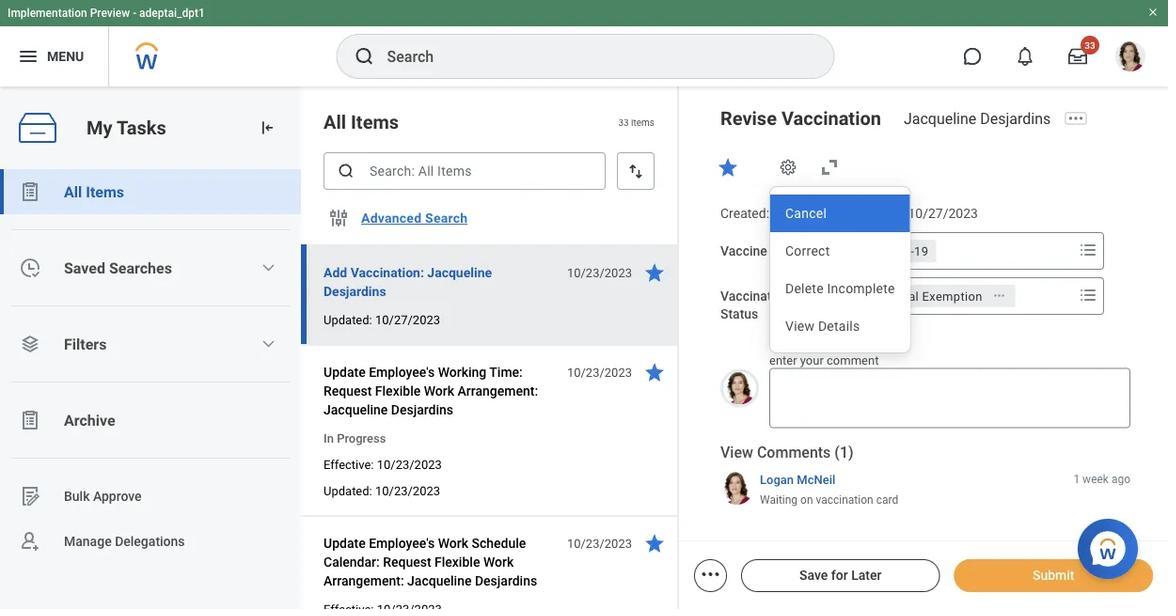 Task type: locate. For each thing, give the bounding box(es) containing it.
covid-19
[[874, 244, 929, 258]]

waiting on vaccination card
[[760, 494, 899, 507]]

correct
[[786, 243, 830, 259]]

vaccination up fullscreen image
[[782, 107, 881, 129]]

cancel
[[786, 206, 827, 221]]

0 horizontal spatial request
[[324, 383, 372, 399]]

1 vertical spatial all items
[[64, 183, 124, 201]]

0 horizontal spatial all
[[64, 183, 82, 201]]

19
[[915, 244, 929, 258]]

0 vertical spatial prompts image
[[1077, 239, 1100, 261]]

work inside update employee's working time: request flexible work arrangement: jacqueline desjardins
[[424, 383, 454, 399]]

0 horizontal spatial items
[[86, 183, 124, 201]]

1 vertical spatial 10/27/2023
[[375, 313, 440, 327]]

1 horizontal spatial all
[[324, 111, 346, 133]]

1 vertical spatial all
[[64, 183, 82, 201]]

items
[[351, 111, 399, 133], [86, 183, 124, 201]]

comments
[[757, 444, 831, 462]]

1
[[1074, 473, 1080, 487]]

mcneil
[[797, 473, 836, 487]]

fullscreen image
[[819, 156, 841, 179]]

1 horizontal spatial request
[[383, 555, 431, 570]]

0 vertical spatial request
[[324, 383, 372, 399]]

0 horizontal spatial arrangement:
[[324, 573, 404, 589]]

vaccination up status
[[721, 289, 790, 304]]

view up your
[[786, 318, 815, 334]]

effective: 10/23/2023
[[324, 458, 442, 472]]

desjardins down working
[[391, 402, 454, 418]]

1 vertical spatial chevron down image
[[261, 337, 276, 352]]

star image for update employee's working time: request flexible work arrangement: jacqueline desjardins
[[644, 361, 666, 384]]

work down the schedule
[[483, 555, 514, 570]]

search
[[425, 211, 468, 226]]

0 vertical spatial clipboard image
[[19, 181, 41, 203]]

chevron down image inside the saved searches dropdown button
[[261, 261, 276, 276]]

0 vertical spatial all items
[[324, 111, 399, 133]]

adeptai_dpt1
[[139, 7, 205, 20]]

1 vertical spatial items
[[86, 183, 124, 201]]

1 horizontal spatial 33
[[1085, 40, 1096, 51]]

request
[[324, 383, 372, 399], [383, 555, 431, 570]]

implementation preview -   adeptai_dpt1
[[8, 7, 205, 20]]

add
[[324, 265, 347, 280]]

33 left profile logan mcneil icon
[[1085, 40, 1096, 51]]

|
[[846, 206, 849, 222]]

1 week ago
[[1074, 473, 1131, 487]]

arrangement: down calendar:
[[324, 573, 404, 589]]

menu
[[771, 195, 910, 345]]

vaccine
[[721, 243, 768, 259]]

0 vertical spatial arrangement:
[[458, 383, 538, 399]]

desjardins inside update employee's working time: request flexible work arrangement: jacqueline desjardins
[[391, 402, 454, 418]]

medical exemption, press delete to clear value. option
[[848, 285, 1016, 307]]

2 prompts image from the top
[[1077, 284, 1100, 306]]

all items
[[324, 111, 399, 133], [64, 183, 124, 201]]

2 vertical spatial work
[[483, 555, 514, 570]]

cancel button
[[771, 195, 910, 232]]

2 clipboard image from the top
[[19, 409, 41, 432]]

advanced
[[361, 211, 422, 226]]

vaccination status
[[721, 289, 790, 322]]

33
[[1085, 40, 1096, 51], [618, 116, 629, 128]]

all items button
[[0, 169, 301, 215]]

employee's up calendar:
[[369, 536, 435, 551]]

1 vertical spatial arrangement:
[[324, 573, 404, 589]]

flexible inside update employee's work schedule calendar: request flexible work arrangement: jacqueline desjardins
[[435, 555, 480, 570]]

10/27/2023 down 'add vaccination: jacqueline desjardins'
[[375, 313, 440, 327]]

all items inside button
[[64, 183, 124, 201]]

items inside "item list" element
[[351, 111, 399, 133]]

chevron down image
[[261, 261, 276, 276], [261, 337, 276, 352]]

update
[[324, 365, 366, 380], [324, 536, 366, 551]]

exemption
[[923, 289, 983, 303]]

0 vertical spatial update
[[324, 365, 366, 380]]

view for view comments (1)
[[721, 444, 754, 462]]

updated: down add
[[324, 313, 372, 327]]

status
[[721, 306, 759, 322]]

all up the saved
[[64, 183, 82, 201]]

employee's down updated: 10/27/2023
[[369, 365, 435, 380]]

2 employee's from the top
[[369, 536, 435, 551]]

clipboard image up clock check image
[[19, 181, 41, 203]]

10/23/2023
[[773, 206, 843, 222], [567, 266, 632, 280], [567, 366, 632, 380], [377, 458, 442, 472], [375, 484, 440, 498], [567, 537, 632, 551]]

time:
[[490, 365, 523, 380]]

10/27/2023 up 19
[[908, 206, 978, 222]]

chevron down image inside filters dropdown button
[[261, 337, 276, 352]]

1 chevron down image from the top
[[261, 261, 276, 276]]

in progress
[[324, 431, 386, 445]]

created: 10/23/2023 | updated: 10/27/2023
[[721, 206, 978, 222]]

arrangement: inside update employee's work schedule calendar: request flexible work arrangement: jacqueline desjardins
[[324, 573, 404, 589]]

search image
[[353, 45, 376, 68], [337, 162, 356, 181]]

updated: down effective:
[[324, 484, 372, 498]]

enter your comment text field
[[770, 369, 1131, 429]]

1 vertical spatial view
[[721, 444, 754, 462]]

request up in progress
[[324, 383, 372, 399]]

update employee's work schedule calendar: request flexible work arrangement: jacqueline desjardins button
[[324, 533, 557, 593]]

work down working
[[424, 383, 454, 399]]

employee's
[[369, 365, 435, 380], [369, 536, 435, 551]]

related actions image
[[699, 564, 722, 586]]

chevron down image for saved searches
[[261, 261, 276, 276]]

employee's for request
[[369, 536, 435, 551]]

chevron down image for filters
[[261, 337, 276, 352]]

0 vertical spatial items
[[351, 111, 399, 133]]

update inside update employee's working time: request flexible work arrangement: jacqueline desjardins
[[324, 365, 366, 380]]

ago
[[1112, 473, 1131, 487]]

clipboard image inside all items button
[[19, 181, 41, 203]]

view details
[[786, 318, 860, 334]]

menu
[[47, 49, 84, 64]]

desjardins inside update employee's work schedule calendar: request flexible work arrangement: jacqueline desjardins
[[475, 573, 537, 589]]

1 prompts image from the top
[[1077, 239, 1100, 261]]

request right calendar:
[[383, 555, 431, 570]]

0 vertical spatial chevron down image
[[261, 261, 276, 276]]

33 left items at the right of page
[[618, 116, 629, 128]]

update inside update employee's work schedule calendar: request flexible work arrangement: jacqueline desjardins
[[324, 536, 366, 551]]

33 button
[[1057, 36, 1100, 77]]

1 horizontal spatial 10/27/2023
[[908, 206, 978, 222]]

employee's inside update employee's work schedule calendar: request flexible work arrangement: jacqueline desjardins
[[369, 536, 435, 551]]

view inside button
[[786, 318, 815, 334]]

2 vertical spatial updated:
[[324, 484, 372, 498]]

prompts image for vaccination status
[[1077, 284, 1100, 306]]

arrangement: down time:
[[458, 383, 538, 399]]

updated:
[[853, 206, 905, 222], [324, 313, 372, 327], [324, 484, 372, 498]]

items inside button
[[86, 183, 124, 201]]

0 vertical spatial 10/27/2023
[[908, 206, 978, 222]]

33 inside 33 button
[[1085, 40, 1096, 51]]

list containing all items
[[0, 169, 301, 564]]

gear image
[[779, 158, 798, 177]]

advanced search
[[361, 211, 468, 226]]

list
[[0, 169, 301, 564]]

clipboard image
[[19, 181, 41, 203], [19, 409, 41, 432]]

1 vertical spatial employee's
[[369, 536, 435, 551]]

1 vertical spatial request
[[383, 555, 431, 570]]

1 horizontal spatial all items
[[324, 111, 399, 133]]

jacqueline desjardins
[[904, 110, 1051, 127]]

33 inside "item list" element
[[618, 116, 629, 128]]

2 update from the top
[[324, 536, 366, 551]]

desjardins down add
[[324, 284, 386, 299]]

1 vertical spatial 33
[[618, 116, 629, 128]]

preview
[[90, 7, 130, 20]]

prompts image
[[1077, 239, 1100, 261], [1077, 284, 1100, 306]]

star image
[[717, 156, 739, 179], [644, 361, 666, 384], [644, 533, 666, 555]]

1 clipboard image from the top
[[19, 181, 41, 203]]

1 horizontal spatial view
[[786, 318, 815, 334]]

medical exemption
[[874, 289, 983, 303]]

flexible up progress
[[375, 383, 421, 399]]

request inside update employee's working time: request flexible work arrangement: jacqueline desjardins
[[324, 383, 372, 399]]

justify image
[[17, 45, 40, 68]]

desjardins down the schedule
[[475, 573, 537, 589]]

saved searches button
[[0, 246, 301, 291]]

0 horizontal spatial view
[[721, 444, 754, 462]]

sort image
[[627, 162, 645, 181]]

2 vertical spatial star image
[[644, 533, 666, 555]]

medical exemption element
[[874, 288, 983, 305]]

update down updated: 10/27/2023
[[324, 365, 366, 380]]

0 vertical spatial work
[[424, 383, 454, 399]]

in
[[324, 431, 334, 445]]

1 vertical spatial updated:
[[324, 313, 372, 327]]

menu banner
[[0, 0, 1168, 87]]

view left comments
[[721, 444, 754, 462]]

0 horizontal spatial all items
[[64, 183, 124, 201]]

1 horizontal spatial arrangement:
[[458, 383, 538, 399]]

10/27/2023
[[908, 206, 978, 222], [375, 313, 440, 327]]

clock check image
[[19, 257, 41, 279]]

10/27/2023 inside "item list" element
[[375, 313, 440, 327]]

clipboard image inside archive button
[[19, 409, 41, 432]]

all
[[324, 111, 346, 133], [64, 183, 82, 201]]

0 vertical spatial employee's
[[369, 365, 435, 380]]

my tasks
[[87, 117, 166, 139]]

all right transformation import image
[[324, 111, 346, 133]]

delete incomplete button
[[771, 270, 910, 308]]

implementation
[[8, 7, 87, 20]]

0 vertical spatial view
[[786, 318, 815, 334]]

1 vertical spatial update
[[324, 536, 366, 551]]

employee's inside update employee's working time: request flexible work arrangement: jacqueline desjardins
[[369, 365, 435, 380]]

all inside "item list" element
[[324, 111, 346, 133]]

arrangement:
[[458, 383, 538, 399], [324, 573, 404, 589]]

desjardins
[[981, 110, 1051, 127], [324, 284, 386, 299], [391, 402, 454, 418], [475, 573, 537, 589]]

0 vertical spatial 33
[[1085, 40, 1096, 51]]

bulk
[[64, 489, 90, 504]]

1 vertical spatial flexible
[[435, 555, 480, 570]]

0 vertical spatial flexible
[[375, 383, 421, 399]]

0 horizontal spatial 10/27/2023
[[375, 313, 440, 327]]

delete incomplete
[[786, 281, 895, 296]]

star image for update employee's work schedule calendar: request flexible work arrangement: jacqueline desjardins
[[644, 533, 666, 555]]

work left the schedule
[[438, 536, 469, 551]]

flexible down the schedule
[[435, 555, 480, 570]]

progress
[[337, 431, 386, 445]]

clipboard image for all items
[[19, 181, 41, 203]]

clipboard image left archive
[[19, 409, 41, 432]]

on
[[801, 494, 813, 507]]

rename image
[[19, 485, 41, 508]]

revise vaccination
[[721, 107, 881, 129]]

jacqueline inside update employee's work schedule calendar: request flexible work arrangement: jacqueline desjardins
[[407, 573, 472, 589]]

1 horizontal spatial items
[[351, 111, 399, 133]]

1 vertical spatial star image
[[644, 361, 666, 384]]

updated: right '|'
[[853, 206, 905, 222]]

0 horizontal spatial flexible
[[375, 383, 421, 399]]

tasks
[[117, 117, 166, 139]]

1 horizontal spatial flexible
[[435, 555, 480, 570]]

view details button
[[771, 308, 910, 345]]

1 vertical spatial prompts image
[[1077, 284, 1100, 306]]

approve
[[93, 489, 142, 504]]

incomplete
[[827, 281, 895, 296]]

1 update from the top
[[324, 365, 366, 380]]

0 horizontal spatial 33
[[618, 116, 629, 128]]

1 vertical spatial clipboard image
[[19, 409, 41, 432]]

1 employee's from the top
[[369, 365, 435, 380]]

close environment banner image
[[1148, 7, 1159, 18]]

0 vertical spatial all
[[324, 111, 346, 133]]

2 chevron down image from the top
[[261, 337, 276, 352]]

update up calendar:
[[324, 536, 366, 551]]



Task type: describe. For each thing, give the bounding box(es) containing it.
jacqueline inside update employee's working time: request flexible work arrangement: jacqueline desjardins
[[324, 402, 388, 418]]

enter
[[770, 353, 797, 367]]

updated: for updated: 10/27/2023
[[324, 313, 372, 327]]

enter your comment
[[770, 353, 879, 367]]

prompts image for vaccine type
[[1077, 239, 1100, 261]]

user plus image
[[19, 531, 41, 553]]

view for view details
[[786, 318, 815, 334]]

covid-19 element
[[874, 243, 929, 259]]

updated: 10/23/2023
[[324, 484, 440, 498]]

(1)
[[835, 444, 854, 462]]

update for update employee's working time: request flexible work arrangement: jacqueline desjardins
[[324, 365, 366, 380]]

save for later button
[[741, 560, 940, 593]]

week
[[1083, 473, 1109, 487]]

working
[[438, 365, 487, 380]]

schedule
[[472, 536, 526, 551]]

transformation import image
[[258, 119, 277, 137]]

submit
[[1033, 568, 1075, 584]]

filters
[[64, 335, 107, 353]]

bulk approve link
[[0, 474, 301, 519]]

searches
[[109, 259, 172, 277]]

x small image
[[851, 287, 870, 306]]

update employee's working time: request flexible work arrangement: jacqueline desjardins
[[324, 365, 538, 418]]

update employee's work schedule calendar: request flexible work arrangement: jacqueline desjardins
[[324, 536, 537, 589]]

filters button
[[0, 322, 301, 367]]

save
[[800, 568, 828, 584]]

perspective image
[[19, 333, 41, 356]]

effective:
[[324, 458, 374, 472]]

1 vertical spatial vaccination
[[721, 289, 790, 304]]

card
[[876, 494, 899, 507]]

item list element
[[301, 87, 679, 610]]

updated: for updated: 10/23/2023
[[324, 484, 372, 498]]

saved searches
[[64, 259, 172, 277]]

jacqueline desjardins element
[[904, 110, 1062, 127]]

add vaccination: jacqueline desjardins
[[324, 265, 492, 299]]

archive button
[[0, 398, 301, 443]]

notifications large image
[[1016, 47, 1035, 66]]

clipboard image for archive
[[19, 409, 41, 432]]

type
[[770, 243, 799, 259]]

waiting
[[760, 494, 798, 507]]

update employee's working time: request flexible work arrangement: jacqueline desjardins button
[[324, 361, 557, 421]]

1 vertical spatial search image
[[337, 162, 356, 181]]

1 vertical spatial work
[[438, 536, 469, 551]]

flexible inside update employee's working time: request flexible work arrangement: jacqueline desjardins
[[375, 383, 421, 399]]

your
[[800, 353, 824, 367]]

bulk approve
[[64, 489, 142, 504]]

manage delegations
[[64, 534, 185, 550]]

arrangement: inside update employee's working time: request flexible work arrangement: jacqueline desjardins
[[458, 383, 538, 399]]

later
[[852, 568, 882, 584]]

menu containing cancel
[[771, 195, 910, 345]]

all inside button
[[64, 183, 82, 201]]

items
[[631, 116, 655, 128]]

details
[[818, 318, 860, 334]]

33 for 33
[[1085, 40, 1096, 51]]

desjardins down notifications large image
[[981, 110, 1051, 127]]

33 for 33 items
[[618, 116, 629, 128]]

Search Workday  search field
[[387, 36, 795, 77]]

calendar:
[[324, 555, 380, 570]]

-
[[133, 7, 137, 20]]

33 items
[[618, 116, 655, 128]]

vaccination
[[816, 494, 874, 507]]

employee's photo (logan mcneil) image
[[721, 369, 759, 408]]

0 vertical spatial vaccination
[[782, 107, 881, 129]]

covid-
[[874, 244, 915, 258]]

0 vertical spatial updated:
[[853, 206, 905, 222]]

delegations
[[115, 534, 185, 550]]

all items inside "item list" element
[[324, 111, 399, 133]]

correct button
[[771, 232, 910, 270]]

menu button
[[0, 26, 108, 87]]

medical
[[874, 289, 919, 303]]

star image
[[644, 262, 666, 284]]

jacqueline inside 'add vaccination: jacqueline desjardins'
[[427, 265, 492, 280]]

0 vertical spatial star image
[[717, 156, 739, 179]]

manage delegations link
[[0, 519, 301, 564]]

employee's for flexible
[[369, 365, 435, 380]]

related actions image
[[993, 289, 1006, 303]]

vaccine type
[[721, 243, 799, 259]]

revise
[[721, 107, 777, 129]]

Search: All Items text field
[[324, 152, 606, 190]]

save for later
[[800, 568, 882, 584]]

manage
[[64, 534, 112, 550]]

configure image
[[327, 207, 350, 230]]

update for update employee's work schedule calendar: request flexible work arrangement: jacqueline desjardins
[[324, 536, 366, 551]]

view comments (1)
[[721, 444, 854, 462]]

inbox large image
[[1069, 47, 1088, 66]]

logan
[[760, 473, 794, 487]]

submit button
[[954, 560, 1153, 593]]

my
[[87, 117, 112, 139]]

created:
[[721, 206, 770, 222]]

for
[[832, 568, 848, 584]]

archive
[[64, 412, 115, 429]]

request inside update employee's work schedule calendar: request flexible work arrangement: jacqueline desjardins
[[383, 555, 431, 570]]

saved
[[64, 259, 105, 277]]

logan mcneil
[[760, 473, 836, 487]]

advanced search button
[[354, 199, 475, 237]]

profile logan mcneil image
[[1116, 41, 1146, 75]]

delete
[[786, 281, 824, 296]]

updated: 10/27/2023
[[324, 313, 440, 327]]

logan mcneil button
[[760, 472, 836, 489]]

my tasks element
[[0, 87, 301, 610]]

0 vertical spatial search image
[[353, 45, 376, 68]]

vaccination:
[[351, 265, 424, 280]]

comment
[[827, 353, 879, 367]]

desjardins inside 'add vaccination: jacqueline desjardins'
[[324, 284, 386, 299]]



Task type: vqa. For each thing, say whether or not it's contained in the screenshot.
middle space
no



